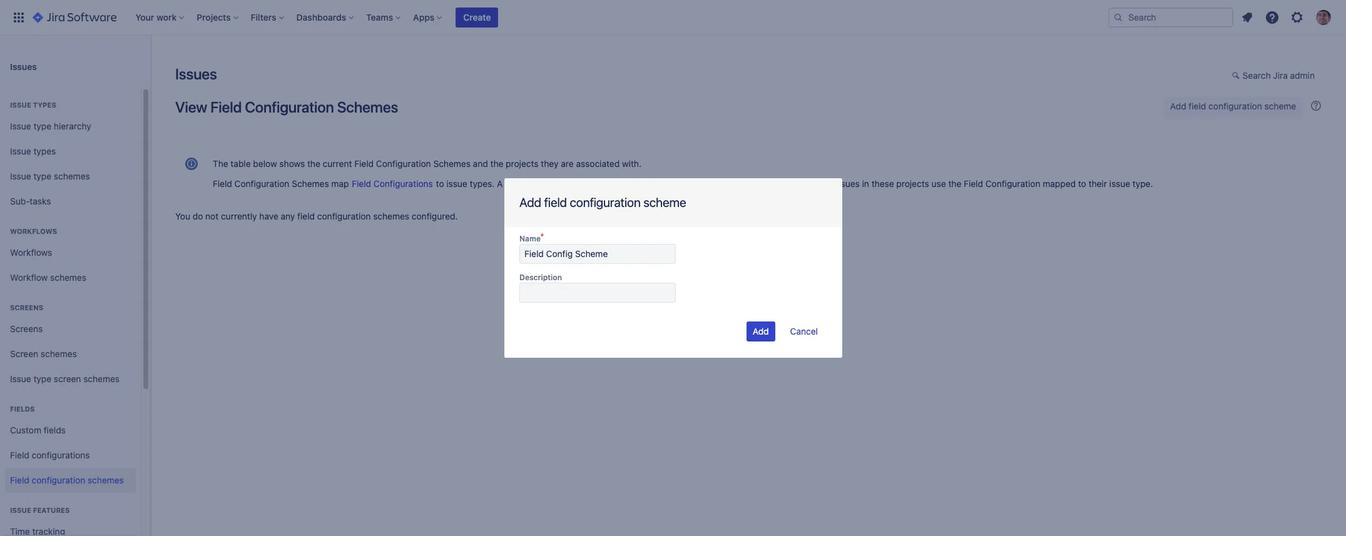 Task type: describe. For each thing, give the bounding box(es) containing it.
more
[[742, 178, 763, 189]]

2 to from the left
[[1078, 178, 1086, 189]]

issue types
[[10, 146, 56, 156]]

workflows group
[[5, 214, 136, 294]]

0 horizontal spatial the
[[307, 158, 320, 169]]

table
[[231, 158, 251, 169]]

configuration down they
[[527, 178, 582, 189]]

0 horizontal spatial add
[[519, 195, 541, 210]]

field right view
[[210, 98, 242, 116]]

projects,
[[765, 178, 800, 189]]

issue for issue features
[[10, 506, 31, 514]]

cancel
[[790, 326, 818, 337]]

0 vertical spatial scheme
[[1264, 101, 1296, 111]]

they
[[541, 158, 559, 169]]

do
[[193, 211, 203, 222]]

0 vertical spatial associated
[[576, 158, 620, 169]]

0 vertical spatial schemes
[[337, 98, 398, 116]]

the table below shows the current field configuration schemes and the projects they are associated with.
[[213, 158, 641, 169]]

create
[[463, 12, 491, 22]]

configuration left mapped in the top right of the page
[[985, 178, 1040, 189]]

search image
[[1113, 12, 1123, 22]]

one
[[714, 178, 729, 189]]

custom fields link
[[5, 418, 136, 443]]

type.
[[1133, 178, 1153, 189]]

their
[[1089, 178, 1107, 189]]

issue type screen schemes
[[10, 373, 120, 384]]

2 issue from the left
[[1109, 178, 1130, 189]]

issue types
[[10, 101, 56, 109]]

screen schemes link
[[5, 342, 136, 367]]

issue types link
[[5, 139, 136, 164]]

issue for issue types
[[10, 101, 31, 109]]

types
[[33, 146, 56, 156]]

field right a
[[505, 178, 524, 189]]

a
[[497, 178, 503, 189]]

in
[[862, 178, 869, 189]]

configuration inside the fields group
[[32, 475, 85, 485]]

custom
[[10, 425, 41, 435]]

with.
[[622, 158, 641, 169]]

workflow schemes
[[10, 272, 86, 283]]

name
[[519, 234, 540, 243]]

type for hierarchy
[[33, 121, 51, 131]]

can
[[619, 178, 634, 189]]

1 issue from the left
[[446, 178, 467, 189]]

0 horizontal spatial field
[[297, 211, 315, 222]]

search
[[1243, 70, 1271, 81]]

schemes inside the workflows 'group'
[[50, 272, 86, 283]]

0 horizontal spatial scheme
[[643, 195, 686, 210]]

field up 'issue features'
[[10, 475, 29, 485]]

below
[[253, 158, 277, 169]]

workflow schemes link
[[5, 265, 136, 290]]

types.
[[470, 178, 495, 189]]

issue type hierarchy
[[10, 121, 91, 131]]

Description text field
[[519, 283, 676, 303]]

primary element
[[8, 0, 1108, 35]]

fields
[[44, 425, 66, 435]]

field right use on the top right of the page
[[964, 178, 983, 189]]

screen
[[10, 348, 38, 359]]

view
[[175, 98, 207, 116]]

configuration down map
[[317, 211, 371, 222]]

2 vertical spatial schemes
[[292, 178, 329, 189]]

field right current
[[354, 158, 374, 169]]

features
[[33, 506, 70, 514]]

issue features group
[[5, 493, 136, 536]]

the
[[213, 158, 228, 169]]

1 vertical spatial schemes
[[433, 158, 471, 169]]

field configurations link
[[351, 178, 434, 190]]

field configuration schemes map field configurations to issue types. a field configuration scheme can be associated with one or more projects, making issues in these projects use the field configuration mapped to their issue type.
[[213, 178, 1153, 189]]

create button
[[456, 7, 498, 27]]

scheme
[[584, 178, 617, 189]]

be
[[636, 178, 646, 189]]

field configurations link
[[5, 443, 136, 468]]

configuration up shows
[[245, 98, 334, 116]]

cancel link
[[783, 321, 824, 341]]

configurations
[[32, 450, 90, 460]]

1 horizontal spatial the
[[490, 158, 503, 169]]

issue type hierarchy link
[[5, 114, 136, 139]]

schemes inside issue types group
[[54, 171, 90, 181]]

issue type screen schemes link
[[5, 367, 136, 392]]

issue type schemes link
[[5, 164, 136, 189]]

schemes inside "link"
[[83, 373, 120, 384]]

custom fields
[[10, 425, 66, 435]]

currently
[[221, 211, 257, 222]]

hierarchy
[[54, 121, 91, 131]]

search jira admin
[[1243, 70, 1315, 81]]

admin
[[1290, 70, 1315, 81]]

jira
[[1273, 70, 1288, 81]]

use
[[932, 178, 946, 189]]

and
[[473, 158, 488, 169]]

type for schemes
[[33, 171, 51, 181]]

types
[[33, 101, 56, 109]]

configured.
[[412, 211, 458, 222]]



Task type: locate. For each thing, give the bounding box(es) containing it.
issue
[[446, 178, 467, 189], [1109, 178, 1130, 189]]

issue
[[10, 101, 31, 109], [10, 121, 31, 131], [10, 146, 31, 156], [10, 171, 31, 181], [10, 373, 31, 384], [10, 506, 31, 514]]

field
[[1189, 101, 1206, 111], [544, 195, 567, 210], [297, 211, 315, 222]]

5 issue from the top
[[10, 373, 31, 384]]

type left screen
[[33, 373, 51, 384]]

configuration up configurations
[[376, 158, 431, 169]]

type up "tasks"
[[33, 171, 51, 181]]

issue right their
[[1109, 178, 1130, 189]]

projects left they
[[506, 158, 539, 169]]

sub-tasks
[[10, 196, 51, 206]]

fields
[[10, 405, 35, 413]]

map
[[331, 178, 349, 189]]

4 issue from the top
[[10, 171, 31, 181]]

0 horizontal spatial schemes
[[292, 178, 329, 189]]

workflows down sub-tasks
[[10, 227, 57, 235]]

2 issue from the top
[[10, 121, 31, 131]]

screens down workflow
[[10, 303, 43, 312]]

configurations
[[374, 178, 433, 189]]

mapped
[[1043, 178, 1076, 189]]

1 vertical spatial workflows
[[10, 247, 52, 258]]

2 horizontal spatial schemes
[[433, 158, 471, 169]]

are
[[561, 158, 574, 169]]

the right use on the top right of the page
[[948, 178, 961, 189]]

1 horizontal spatial field
[[544, 195, 567, 210]]

issue for issue types
[[10, 146, 31, 156]]

1 horizontal spatial associated
[[649, 178, 692, 189]]

0 horizontal spatial issues
[[10, 61, 37, 72]]

issue features
[[10, 506, 70, 514]]

0 horizontal spatial add field configuration scheme
[[519, 195, 686, 210]]

issue type schemes
[[10, 171, 90, 181]]

Search field
[[1108, 7, 1233, 27]]

0 vertical spatial type
[[33, 121, 51, 131]]

schemes
[[337, 98, 398, 116], [433, 158, 471, 169], [292, 178, 329, 189]]

issues
[[10, 61, 37, 72], [175, 65, 217, 83]]

workflows for workflows link
[[10, 247, 52, 258]]

issue for issue type hierarchy
[[10, 121, 31, 131]]

1 vertical spatial field
[[544, 195, 567, 210]]

0 horizontal spatial associated
[[576, 158, 620, 169]]

issue left types. in the left top of the page
[[446, 178, 467, 189]]

screens for 'screens' group
[[10, 303, 43, 312]]

screens group
[[5, 290, 136, 395]]

1 horizontal spatial schemes
[[337, 98, 398, 116]]

issues
[[834, 178, 860, 189]]

you
[[175, 211, 190, 222]]

associated
[[576, 158, 620, 169], [649, 178, 692, 189]]

field down custom
[[10, 450, 29, 460]]

1 vertical spatial projects
[[896, 178, 929, 189]]

configuration down 'scheme'
[[569, 195, 640, 210]]

0 vertical spatial screens
[[10, 303, 43, 312]]

1 vertical spatial associated
[[649, 178, 692, 189]]

configuration down configurations
[[32, 475, 85, 485]]

1 horizontal spatial issues
[[175, 65, 217, 83]]

1 vertical spatial add
[[519, 195, 541, 210]]

screens
[[10, 303, 43, 312], [10, 323, 43, 334]]

screens up screen
[[10, 323, 43, 334]]

type
[[33, 121, 51, 131], [33, 171, 51, 181], [33, 373, 51, 384]]

None submit
[[746, 322, 775, 342]]

issue for issue type screen schemes
[[10, 373, 31, 384]]

add field configuration scheme down 'scheme'
[[519, 195, 686, 210]]

add field configuration scheme link
[[1164, 97, 1302, 117]]

description
[[519, 273, 562, 282]]

create banner
[[0, 0, 1346, 35]]

1 issue from the top
[[10, 101, 31, 109]]

scheme down search jira admin link
[[1264, 101, 1296, 111]]

1 horizontal spatial scheme
[[1264, 101, 1296, 111]]

1 vertical spatial screens
[[10, 323, 43, 334]]

workflows link
[[5, 240, 136, 265]]

the right shows
[[307, 158, 320, 169]]

2 horizontal spatial field
[[1189, 101, 1206, 111]]

to down the table below shows the current field configuration schemes and the projects they are associated with.
[[436, 178, 444, 189]]

1 horizontal spatial to
[[1078, 178, 1086, 189]]

field configuration schemes
[[10, 475, 124, 485]]

0 horizontal spatial projects
[[506, 158, 539, 169]]

1 workflows from the top
[[10, 227, 57, 235]]

or
[[731, 178, 740, 189]]

issue types group
[[5, 88, 136, 218]]

configuration
[[1208, 101, 1262, 111], [569, 195, 640, 210], [317, 211, 371, 222], [32, 475, 85, 485]]

these
[[872, 178, 894, 189]]

to left their
[[1078, 178, 1086, 189]]

field
[[210, 98, 242, 116], [354, 158, 374, 169], [213, 178, 232, 189], [352, 178, 371, 189], [505, 178, 524, 189], [964, 178, 983, 189], [10, 450, 29, 460], [10, 475, 29, 485]]

1 horizontal spatial projects
[[896, 178, 929, 189]]

1 screens from the top
[[10, 303, 43, 312]]

workflow
[[10, 272, 48, 283]]

associated right be
[[649, 178, 692, 189]]

any
[[281, 211, 295, 222]]

3 type from the top
[[33, 373, 51, 384]]

shows
[[279, 158, 305, 169]]

add
[[1170, 101, 1186, 111], [519, 195, 541, 210]]

screen schemes
[[10, 348, 77, 359]]

making
[[803, 178, 832, 189]]

fields group
[[5, 392, 136, 497]]

issues up view
[[175, 65, 217, 83]]

small image
[[1232, 71, 1242, 81]]

issue for issue type schemes
[[10, 171, 31, 181]]

1 to from the left
[[436, 178, 444, 189]]

issue inside "link"
[[10, 373, 31, 384]]

1 vertical spatial scheme
[[643, 195, 686, 210]]

add field configuration scheme
[[1170, 101, 1296, 111], [519, 195, 686, 210]]

field configuration schemes link
[[5, 468, 136, 493]]

0 horizontal spatial issue
[[446, 178, 467, 189]]

1 type from the top
[[33, 121, 51, 131]]

screens for screens link
[[10, 323, 43, 334]]

field configurations
[[10, 450, 90, 460]]

2 screens from the top
[[10, 323, 43, 334]]

1 horizontal spatial issue
[[1109, 178, 1130, 189]]

screens link
[[5, 317, 136, 342]]

1 vertical spatial type
[[33, 171, 51, 181]]

field right map
[[352, 178, 371, 189]]

issues up issue types
[[10, 61, 37, 72]]

jira software image
[[33, 10, 117, 25], [33, 10, 117, 25]]

with
[[695, 178, 712, 189]]

configuration down small icon
[[1208, 101, 1262, 111]]

2 horizontal spatial the
[[948, 178, 961, 189]]

scheme down field configuration schemes map field configurations to issue types. a field configuration scheme can be associated with one or more projects, making issues in these projects use the field configuration mapped to their issue type.
[[643, 195, 686, 210]]

type down types
[[33, 121, 51, 131]]

2 workflows from the top
[[10, 247, 52, 258]]

2 vertical spatial type
[[33, 373, 51, 384]]

associated up 'scheme'
[[576, 158, 620, 169]]

schemes inside the fields group
[[88, 475, 124, 485]]

screen
[[54, 373, 81, 384]]

6 issue from the top
[[10, 506, 31, 514]]

projects left use on the top right of the page
[[896, 178, 929, 189]]

you do not currently have any field configuration schemes configured.
[[175, 211, 458, 222]]

sub-
[[10, 196, 30, 206]]

search jira admin link
[[1226, 66, 1321, 86]]

type for screen
[[33, 373, 51, 384]]

None text field
[[519, 244, 676, 264]]

0 vertical spatial projects
[[506, 158, 539, 169]]

field down the
[[213, 178, 232, 189]]

workflows up workflow
[[10, 247, 52, 258]]

0 vertical spatial add
[[1170, 101, 1186, 111]]

projects
[[506, 158, 539, 169], [896, 178, 929, 189]]

0 horizontal spatial to
[[436, 178, 444, 189]]

1 horizontal spatial add
[[1170, 101, 1186, 111]]

0 vertical spatial add field configuration scheme
[[1170, 101, 1296, 111]]

workflows
[[10, 227, 57, 235], [10, 247, 52, 258]]

1 horizontal spatial add field configuration scheme
[[1170, 101, 1296, 111]]

view field configuration schemes
[[175, 98, 398, 116]]

add field configuration scheme down small icon
[[1170, 101, 1296, 111]]

have
[[259, 211, 278, 222]]

scheme
[[1264, 101, 1296, 111], [643, 195, 686, 210]]

the
[[307, 158, 320, 169], [490, 158, 503, 169], [948, 178, 961, 189]]

tasks
[[30, 196, 51, 206]]

0 vertical spatial field
[[1189, 101, 1206, 111]]

1 vertical spatial add field configuration scheme
[[519, 195, 686, 210]]

the right and
[[490, 158, 503, 169]]

workflows for the workflows 'group'
[[10, 227, 57, 235]]

sub-tasks link
[[5, 189, 136, 214]]

0 vertical spatial workflows
[[10, 227, 57, 235]]

configuration down below
[[234, 178, 289, 189]]

current
[[323, 158, 352, 169]]

2 type from the top
[[33, 171, 51, 181]]

type inside "link"
[[33, 373, 51, 384]]

configuration
[[245, 98, 334, 116], [376, 158, 431, 169], [234, 178, 289, 189], [527, 178, 582, 189], [985, 178, 1040, 189]]

not
[[205, 211, 219, 222]]

3 issue from the top
[[10, 146, 31, 156]]

2 vertical spatial field
[[297, 211, 315, 222]]



Task type: vqa. For each thing, say whether or not it's contained in the screenshot.
scheme
yes



